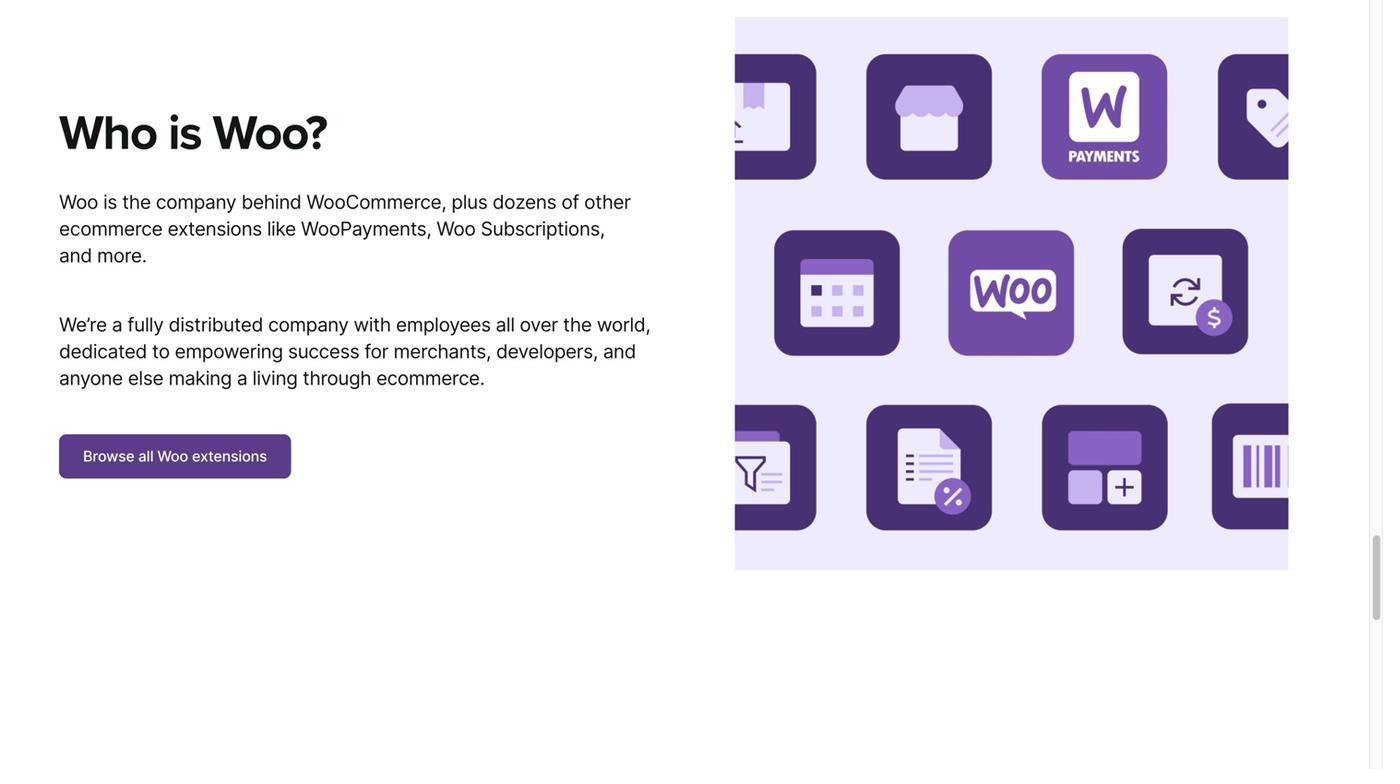Task type: vqa. For each thing, say whether or not it's contained in the screenshot.
with
yes



Task type: describe. For each thing, give the bounding box(es) containing it.
anyone
[[59, 367, 123, 390]]

and more.
[[59, 244, 147, 267]]

browse
[[83, 447, 135, 465]]

distributed
[[169, 313, 263, 336]]

subscriptions,
[[481, 217, 605, 240]]

for
[[364, 340, 389, 363]]

0 horizontal spatial a
[[112, 313, 122, 336]]

extensions inside woo is the company behind woocommerce, plus dozens of other ecommerce extensions like woopayments, woo subscriptions, and more.
[[168, 217, 262, 240]]

dozens
[[493, 190, 556, 214]]

empowering
[[175, 340, 283, 363]]

living
[[252, 367, 298, 390]]

plus
[[451, 190, 488, 214]]

making
[[168, 367, 232, 390]]

extensions inside 'browse all woo extensions' link
[[192, 447, 267, 465]]

1 vertical spatial woo
[[437, 217, 476, 240]]

woo?
[[213, 104, 327, 163]]

and
[[603, 340, 636, 363]]

is for the
[[103, 190, 117, 214]]

developers,
[[496, 340, 598, 363]]

woocommerce,
[[306, 190, 446, 214]]

we're a fully distributed company with employees all over the world, dedicated to empowering success for merchants, developers, and anyone else making a living through ecommerce.
[[59, 313, 650, 390]]

the inside woo is the company behind woocommerce, plus dozens of other ecommerce extensions like woopayments, woo subscriptions, and more.
[[122, 190, 151, 214]]



Task type: locate. For each thing, give the bounding box(es) containing it.
we're
[[59, 313, 107, 336]]

1 horizontal spatial a
[[237, 367, 247, 390]]

browse all woo extensions link
[[59, 434, 291, 479]]

the inside we're a fully distributed company with employees all over the world, dedicated to empowering success for merchants, developers, and anyone else making a living through ecommerce.
[[563, 313, 592, 336]]

else
[[128, 367, 163, 390]]

of
[[561, 190, 579, 214]]

1 horizontal spatial the
[[563, 313, 592, 336]]

ecommerce
[[59, 217, 162, 240]]

all inside we're a fully distributed company with employees all over the world, dedicated to empowering success for merchants, developers, and anyone else making a living through ecommerce.
[[496, 313, 515, 336]]

through ecommerce.
[[303, 367, 485, 390]]

company
[[156, 190, 236, 214], [268, 313, 349, 336]]

company inside woo is the company behind woocommerce, plus dozens of other ecommerce extensions like woopayments, woo subscriptions, and more.
[[156, 190, 236, 214]]

woo right browse
[[157, 447, 188, 465]]

other
[[584, 190, 631, 214]]

extensions down behind
[[168, 217, 262, 240]]

a
[[112, 313, 122, 336], [237, 367, 247, 390]]

0 horizontal spatial is
[[103, 190, 117, 214]]

2 vertical spatial woo
[[157, 447, 188, 465]]

the up ecommerce
[[122, 190, 151, 214]]

extensions
[[168, 217, 262, 240], [192, 447, 267, 465]]

0 horizontal spatial all
[[138, 447, 154, 465]]

the right over
[[563, 313, 592, 336]]

1 vertical spatial extensions
[[192, 447, 267, 465]]

is
[[168, 104, 201, 163], [103, 190, 117, 214]]

0 horizontal spatial woo
[[59, 190, 98, 214]]

1 vertical spatial the
[[563, 313, 592, 336]]

all right browse
[[138, 447, 154, 465]]

0 vertical spatial woo
[[59, 190, 98, 214]]

1 horizontal spatial is
[[168, 104, 201, 163]]

1 horizontal spatial all
[[496, 313, 515, 336]]

0 vertical spatial extensions
[[168, 217, 262, 240]]

2 horizontal spatial woo
[[437, 217, 476, 240]]

merchants,
[[394, 340, 491, 363]]

1 vertical spatial company
[[268, 313, 349, 336]]

browse all woo extensions
[[83, 447, 267, 465]]

like
[[267, 217, 296, 240]]

company inside we're a fully distributed company with employees all over the world, dedicated to empowering success for merchants, developers, and anyone else making a living through ecommerce.
[[268, 313, 349, 336]]

0 vertical spatial a
[[112, 313, 122, 336]]

a down empowering
[[237, 367, 247, 390]]

employees
[[396, 313, 491, 336]]

company up 'success'
[[268, 313, 349, 336]]

success
[[288, 340, 359, 363]]

woo is the company behind woocommerce, plus dozens of other ecommerce extensions like woopayments, woo subscriptions, and more.
[[59, 190, 631, 267]]

to
[[152, 340, 170, 363]]

all left over
[[496, 313, 515, 336]]

0 vertical spatial is
[[168, 104, 201, 163]]

0 vertical spatial company
[[156, 190, 236, 214]]

0 horizontal spatial company
[[156, 190, 236, 214]]

0 vertical spatial the
[[122, 190, 151, 214]]

who is woo?
[[59, 104, 327, 163]]

1 horizontal spatial company
[[268, 313, 349, 336]]

world,
[[597, 313, 650, 336]]

dedicated
[[59, 340, 147, 363]]

extensions down making
[[192, 447, 267, 465]]

1 vertical spatial a
[[237, 367, 247, 390]]

is up ecommerce
[[103, 190, 117, 214]]

fully
[[127, 313, 164, 336]]

all
[[496, 313, 515, 336], [138, 447, 154, 465]]

is inside woo is the company behind woocommerce, plus dozens of other ecommerce extensions like woopayments, woo subscriptions, and more.
[[103, 190, 117, 214]]

1 vertical spatial is
[[103, 190, 117, 214]]

0 horizontal spatial the
[[122, 190, 151, 214]]

woo
[[59, 190, 98, 214], [437, 217, 476, 240], [157, 447, 188, 465]]

behind
[[241, 190, 301, 214]]

with
[[354, 313, 391, 336]]

is for woo?
[[168, 104, 201, 163]]

0 vertical spatial all
[[496, 313, 515, 336]]

1 horizontal spatial woo
[[157, 447, 188, 465]]

a left fully
[[112, 313, 122, 336]]

1 vertical spatial all
[[138, 447, 154, 465]]

is right who
[[168, 104, 201, 163]]

woo down plus
[[437, 217, 476, 240]]

company down who is woo?
[[156, 190, 236, 214]]

who
[[59, 104, 157, 163]]

woo up ecommerce
[[59, 190, 98, 214]]

the
[[122, 190, 151, 214], [563, 313, 592, 336]]

woopayments,
[[301, 217, 432, 240]]

over
[[520, 313, 558, 336]]



